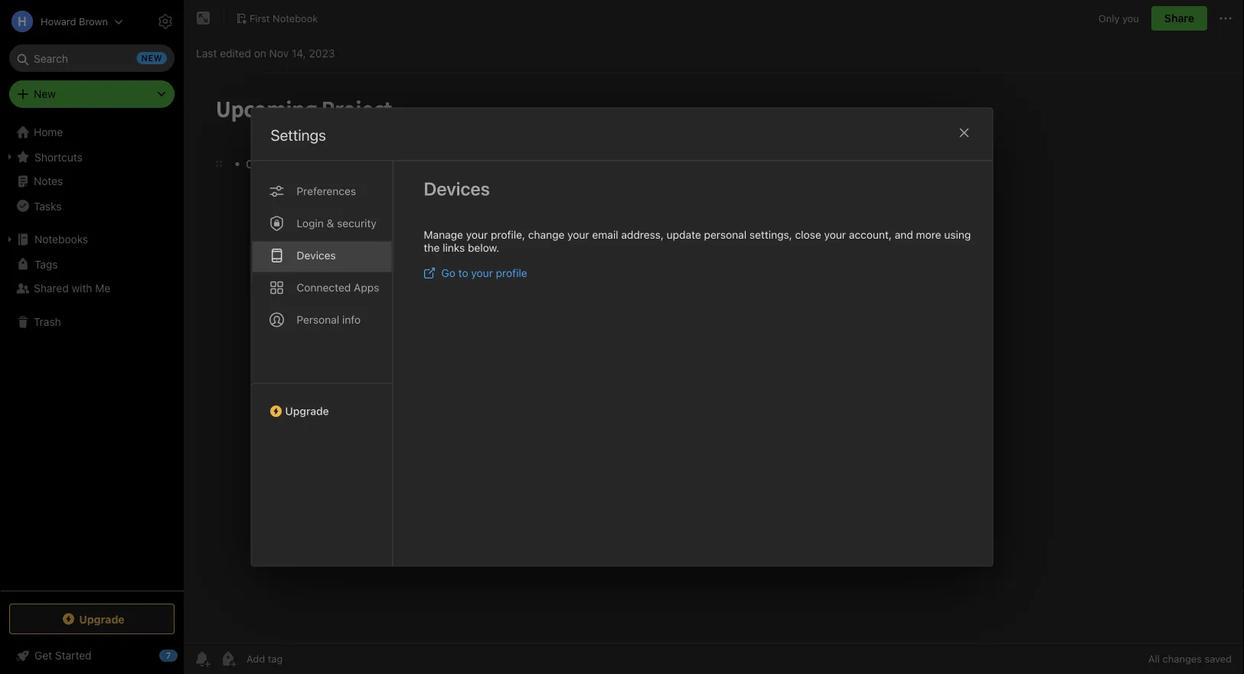 Task type: vqa. For each thing, say whether or not it's contained in the screenshot.
search field
yes



Task type: describe. For each thing, give the bounding box(es) containing it.
notebooks link
[[0, 227, 183, 252]]

upgrade for the right 'upgrade' popup button
[[285, 405, 329, 418]]

email
[[592, 229, 618, 241]]

links
[[443, 242, 465, 254]]

personal
[[704, 229, 747, 241]]

info
[[342, 314, 361, 326]]

login
[[297, 217, 324, 230]]

2023
[[309, 47, 335, 60]]

notes link
[[0, 169, 183, 194]]

your right 'to'
[[471, 267, 493, 279]]

0 horizontal spatial upgrade button
[[9, 604, 175, 635]]

on
[[254, 47, 266, 60]]

notebooks
[[34, 233, 88, 246]]

all
[[1148, 653, 1160, 665]]

close
[[795, 229, 821, 241]]

you
[[1122, 12, 1139, 24]]

nov
[[269, 47, 289, 60]]

add a reminder image
[[193, 650, 211, 668]]

share button
[[1151, 6, 1207, 31]]

the
[[424, 242, 440, 254]]

shortcuts button
[[0, 145, 183, 169]]

me
[[95, 282, 110, 295]]

settings
[[271, 126, 326, 144]]

Note Editor text field
[[184, 74, 1244, 643]]

first notebook button
[[230, 8, 323, 29]]

tags
[[34, 258, 58, 270]]

expand note image
[[194, 9, 213, 28]]

go to your profile
[[441, 267, 527, 279]]

personal
[[297, 314, 339, 326]]

trash link
[[0, 310, 183, 335]]

add tag image
[[219, 650, 237, 668]]

tasks button
[[0, 194, 183, 218]]

notes
[[34, 175, 63, 188]]

all changes saved
[[1148, 653, 1232, 665]]

share
[[1164, 12, 1194, 25]]

edited
[[220, 47, 251, 60]]

tree containing home
[[0, 120, 184, 590]]

changes
[[1163, 653, 1202, 665]]

go
[[441, 267, 456, 279]]

shared with me
[[34, 282, 110, 295]]

only
[[1099, 12, 1120, 24]]

saved
[[1205, 653, 1232, 665]]

connected apps
[[297, 281, 379, 294]]

expand notebooks image
[[4, 234, 16, 246]]

&
[[327, 217, 334, 230]]

your left "email"
[[567, 229, 589, 241]]

close image
[[955, 124, 974, 142]]

new button
[[9, 80, 175, 108]]

your right close
[[824, 229, 846, 241]]

Search text field
[[20, 44, 164, 72]]

shortcuts
[[34, 151, 83, 163]]

1 horizontal spatial upgrade button
[[252, 383, 392, 424]]

apps
[[354, 281, 379, 294]]

note window element
[[184, 0, 1244, 675]]

first notebook
[[250, 12, 318, 24]]



Task type: locate. For each thing, give the bounding box(es) containing it.
only you
[[1099, 12, 1139, 24]]

more
[[916, 229, 941, 241]]

your
[[466, 229, 488, 241], [567, 229, 589, 241], [824, 229, 846, 241], [471, 267, 493, 279]]

shared with me link
[[0, 276, 183, 301]]

profile,
[[491, 229, 525, 241]]

to
[[458, 267, 468, 279]]

address,
[[621, 229, 664, 241]]

notebook
[[273, 12, 318, 24]]

tasks
[[34, 200, 62, 212]]

home
[[34, 126, 63, 139]]

last
[[196, 47, 217, 60]]

personal info
[[297, 314, 361, 326]]

upgrade for left 'upgrade' popup button
[[79, 613, 125, 626]]

connected
[[297, 281, 351, 294]]

go to your profile button
[[424, 267, 527, 279]]

devices down login
[[297, 249, 336, 262]]

with
[[72, 282, 92, 295]]

profile
[[496, 267, 527, 279]]

security
[[337, 217, 377, 230]]

trash
[[34, 316, 61, 328]]

first
[[250, 12, 270, 24]]

devices up the manage
[[424, 178, 490, 199]]

1 vertical spatial upgrade
[[79, 613, 125, 626]]

using
[[944, 229, 971, 241]]

home link
[[0, 120, 184, 145]]

tab list
[[252, 161, 393, 566]]

settings image
[[156, 12, 175, 31]]

new
[[34, 88, 56, 100]]

None search field
[[20, 44, 164, 72]]

1 vertical spatial devices
[[297, 249, 336, 262]]

below.
[[468, 242, 499, 254]]

devices
[[424, 178, 490, 199], [297, 249, 336, 262]]

1 horizontal spatial devices
[[424, 178, 490, 199]]

tree
[[0, 120, 184, 590]]

change
[[528, 229, 565, 241]]

0 horizontal spatial devices
[[297, 249, 336, 262]]

tab list containing preferences
[[252, 161, 393, 566]]

preferences
[[297, 185, 356, 198]]

0 vertical spatial upgrade button
[[252, 383, 392, 424]]

upgrade button
[[252, 383, 392, 424], [9, 604, 175, 635]]

0 vertical spatial devices
[[424, 178, 490, 199]]

tags button
[[0, 252, 183, 276]]

1 vertical spatial upgrade button
[[9, 604, 175, 635]]

update
[[667, 229, 701, 241]]

upgrade
[[285, 405, 329, 418], [79, 613, 125, 626]]

and
[[895, 229, 913, 241]]

last edited on nov 14, 2023
[[196, 47, 335, 60]]

0 vertical spatial upgrade
[[285, 405, 329, 418]]

14,
[[292, 47, 306, 60]]

shared
[[34, 282, 69, 295]]

account,
[[849, 229, 892, 241]]

settings,
[[750, 229, 792, 241]]

1 horizontal spatial upgrade
[[285, 405, 329, 418]]

manage
[[424, 229, 463, 241]]

your up below.
[[466, 229, 488, 241]]

login & security
[[297, 217, 377, 230]]

0 horizontal spatial upgrade
[[79, 613, 125, 626]]

manage your profile, change your email address, update personal settings, close your account, and more using the links below.
[[424, 229, 971, 254]]



